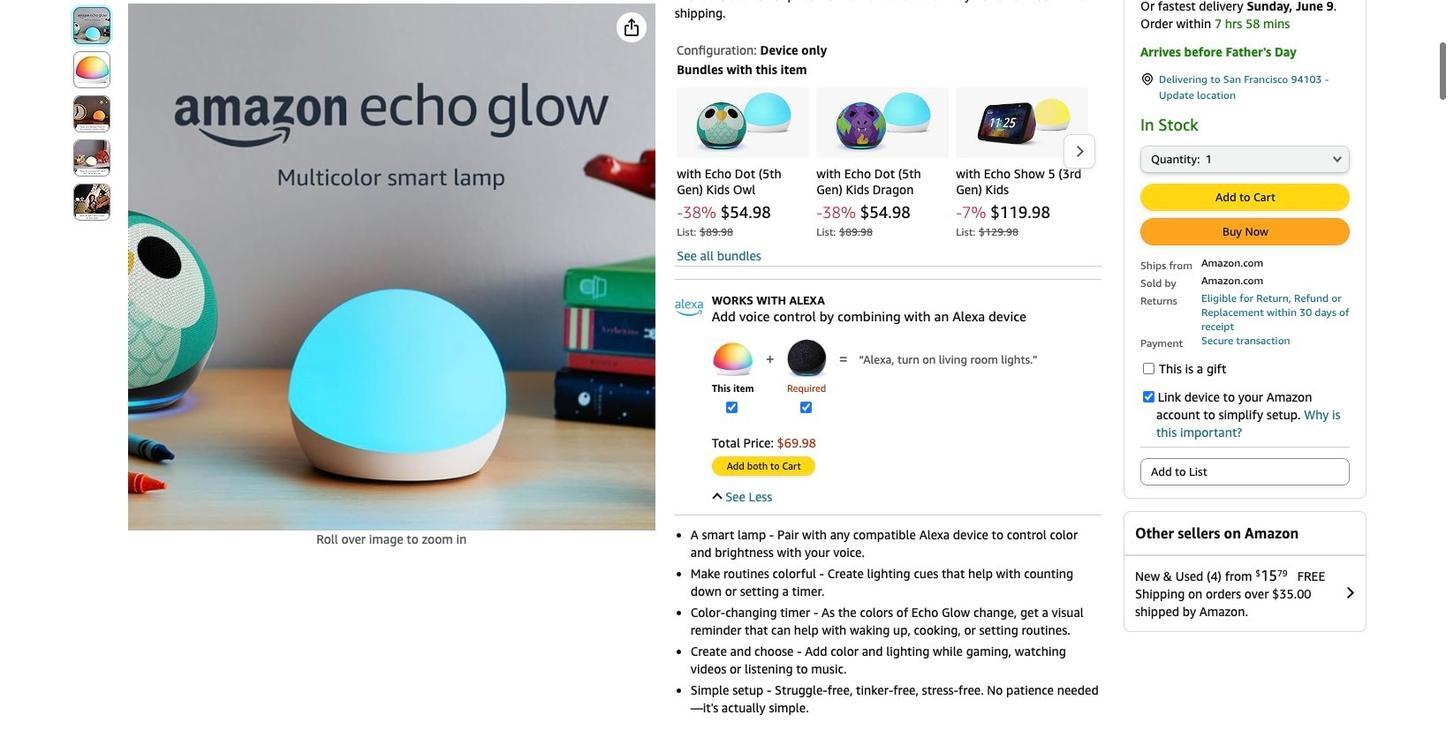 Task type: vqa. For each thing, say whether or not it's contained in the screenshot.
first list item from right
yes



Task type: locate. For each thing, give the bounding box(es) containing it.
dropdown image
[[1334, 156, 1342, 163]]

0 horizontal spatial list item
[[712, 339, 754, 419]]

list item left alexa device "icon"
[[712, 339, 754, 419]]

list item
[[712, 339, 754, 419], [786, 339, 828, 419]]

0 horizontal spatial product image image
[[695, 92, 792, 153]]

extender collapse image
[[712, 493, 722, 503]]

1 horizontal spatial product image image
[[834, 92, 932, 153]]

None submit
[[74, 8, 110, 43], [74, 52, 110, 87], [74, 96, 110, 132], [74, 141, 110, 176], [74, 185, 110, 220], [1142, 185, 1350, 211], [1142, 219, 1350, 245], [713, 457, 815, 475], [74, 8, 110, 43], [74, 52, 110, 87], [74, 96, 110, 132], [74, 141, 110, 176], [74, 185, 110, 220], [1142, 185, 1350, 211], [1142, 219, 1350, 245], [713, 457, 815, 475]]

Required checkbox
[[800, 402, 812, 414]]

1 list item from the left
[[712, 339, 754, 419]]

None checkbox
[[1144, 364, 1155, 375]]

1 horizontal spatial list item
[[786, 339, 828, 419]]

2 list item from the left
[[786, 339, 828, 419]]

None checkbox
[[1144, 392, 1155, 403]]

next image
[[1076, 145, 1085, 158]]

list
[[677, 87, 1096, 240]]

this item is certified to work with alexa image
[[675, 293, 703, 322]]

list item right this item icon
[[786, 339, 828, 419]]

This item checkbox
[[727, 402, 738, 414]]

None radio
[[1141, 459, 1350, 486]]

product image image
[[695, 92, 792, 153], [834, 92, 932, 153], [974, 98, 1071, 147]]



Task type: describe. For each thing, give the bounding box(es) containing it.
this item image
[[713, 342, 754, 377]]

2 horizontal spatial product image image
[[974, 98, 1071, 147]]

alexa device image
[[786, 339, 828, 380]]

echo glow - multicolor smart lamp, works with alexa image
[[128, 4, 656, 531]]



